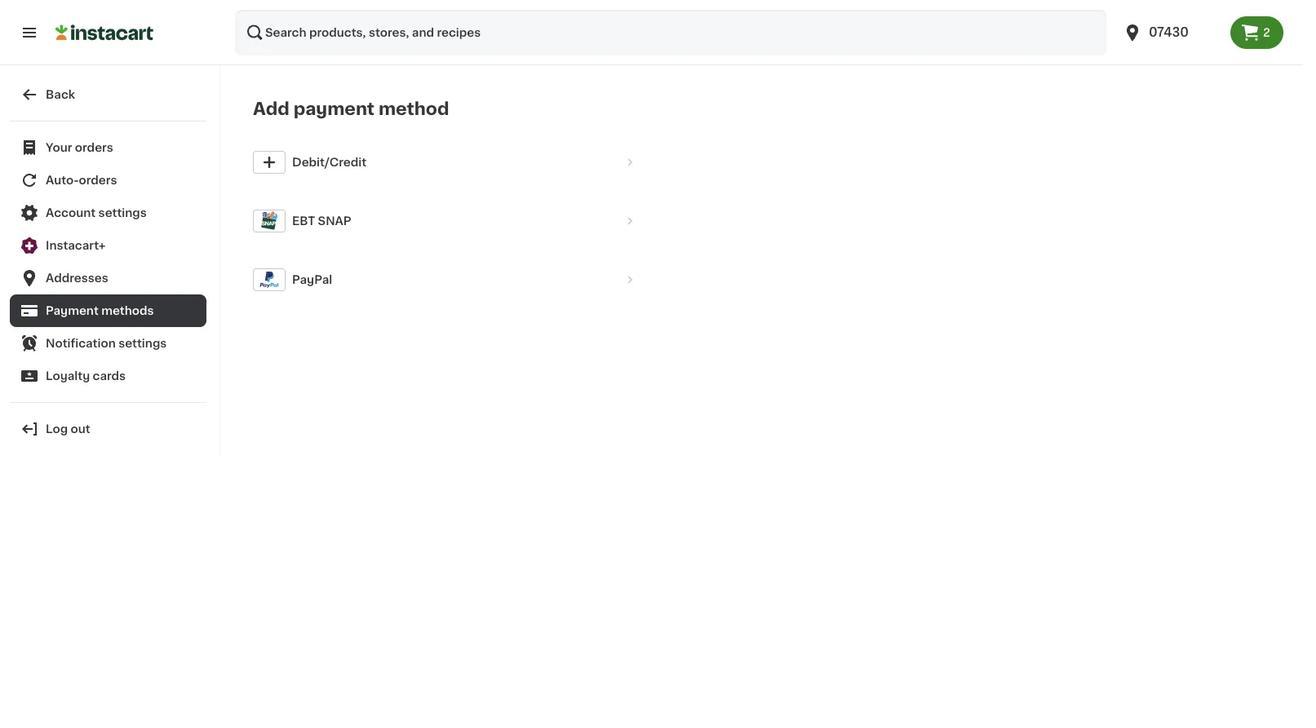 Task type: describe. For each thing, give the bounding box(es) containing it.
cards
[[93, 370, 126, 382]]

add payment method
[[253, 100, 449, 117]]

ebt snap
[[292, 215, 351, 227]]

notification settings link
[[10, 327, 206, 360]]

log out
[[46, 424, 90, 435]]

your
[[46, 142, 72, 153]]

payment methods
[[46, 305, 154, 317]]

payment
[[293, 100, 375, 117]]

notification
[[46, 338, 116, 349]]

07430 button
[[1113, 10, 1231, 55]]

log
[[46, 424, 68, 435]]

paypal
[[292, 274, 332, 285]]

auto-
[[46, 175, 79, 186]]

your orders
[[46, 142, 113, 153]]

loyalty cards
[[46, 370, 126, 382]]

account settings link
[[10, 197, 206, 229]]

ebt
[[292, 215, 315, 227]]

instacart+
[[46, 240, 106, 251]]

07430 button
[[1123, 10, 1221, 55]]

add
[[253, 100, 289, 117]]

account settings
[[46, 207, 147, 219]]

method
[[379, 100, 449, 117]]

addresses
[[46, 273, 108, 284]]

settings for account settings
[[98, 207, 147, 219]]

ebt snap button
[[246, 192, 654, 250]]

addresses link
[[10, 262, 206, 295]]

Search field
[[235, 10, 1107, 55]]

back link
[[10, 78, 206, 111]]



Task type: vqa. For each thing, say whether or not it's contained in the screenshot.
orders corresponding to Your orders
yes



Task type: locate. For each thing, give the bounding box(es) containing it.
2 button
[[1231, 16, 1284, 49]]

debit/credit button
[[246, 133, 654, 192]]

your orders link
[[10, 131, 206, 164]]

None search field
[[235, 10, 1107, 55]]

out
[[71, 424, 90, 435]]

0 vertical spatial orders
[[75, 142, 113, 153]]

1 vertical spatial orders
[[79, 175, 117, 186]]

2
[[1263, 27, 1270, 38]]

instacart logo image
[[55, 23, 153, 42]]

settings for notification settings
[[118, 338, 167, 349]]

payment methods link
[[10, 295, 206, 327]]

auto-orders
[[46, 175, 117, 186]]

orders up "auto-orders"
[[75, 142, 113, 153]]

account
[[46, 207, 96, 219]]

loyalty
[[46, 370, 90, 382]]

orders up the account settings
[[79, 175, 117, 186]]

0 vertical spatial settings
[[98, 207, 147, 219]]

07430
[[1149, 27, 1189, 38]]

orders for your orders
[[75, 142, 113, 153]]

orders
[[75, 142, 113, 153], [79, 175, 117, 186]]

orders for auto-orders
[[79, 175, 117, 186]]

settings
[[98, 207, 147, 219], [118, 338, 167, 349]]

methods
[[101, 305, 154, 317]]

settings down methods
[[118, 338, 167, 349]]

settings down the auto-orders link at the top left of the page
[[98, 207, 147, 219]]

back
[[46, 89, 75, 100]]

orders inside "link"
[[75, 142, 113, 153]]

payment
[[46, 305, 99, 317]]

instacart+ link
[[10, 229, 206, 262]]

snap
[[318, 215, 351, 227]]

debit/credit
[[292, 157, 366, 168]]

1 vertical spatial settings
[[118, 338, 167, 349]]

notification settings
[[46, 338, 167, 349]]

auto-orders link
[[10, 164, 206, 197]]

log out link
[[10, 413, 206, 446]]

paypal link
[[246, 250, 654, 309]]

loyalty cards link
[[10, 360, 206, 393]]



